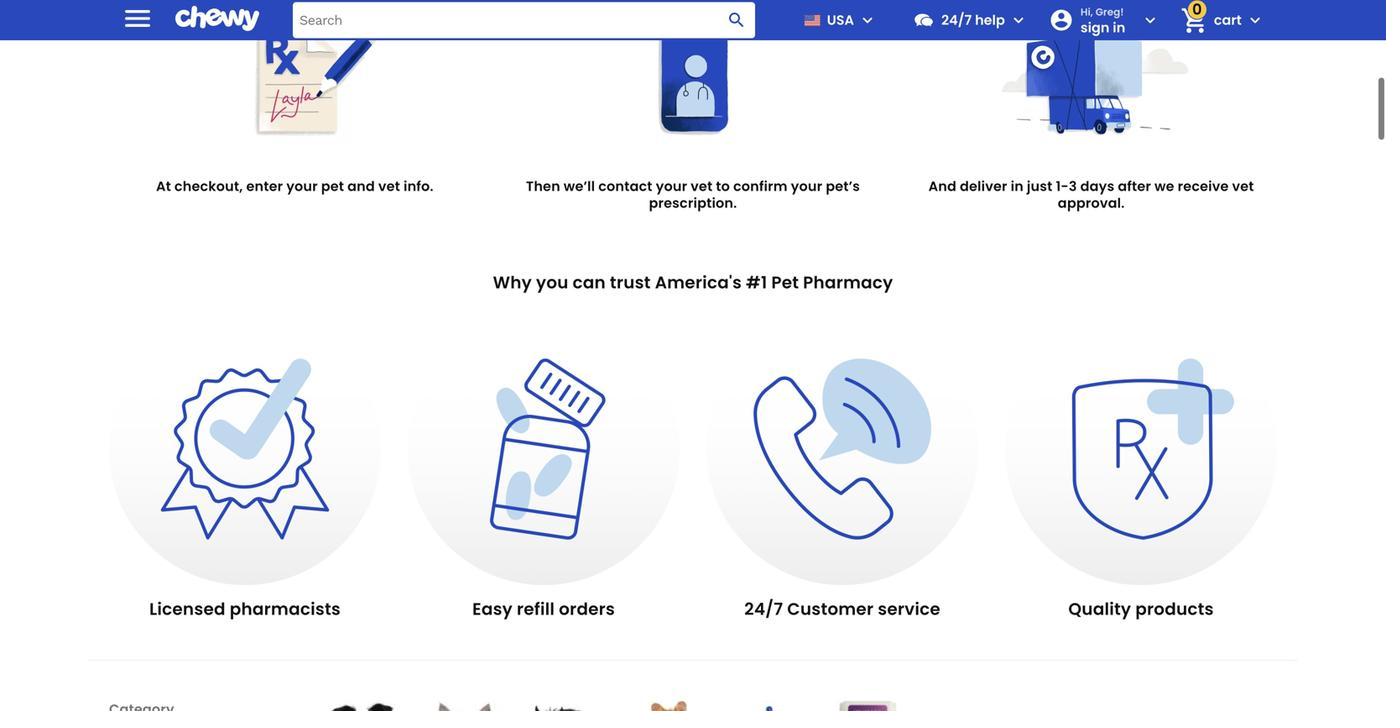 Task type: locate. For each thing, give the bounding box(es) containing it.
confirm
[[734, 177, 788, 196]]

products
[[1136, 597, 1215, 621]]

info.
[[404, 177, 434, 196]]

2 horizontal spatial your
[[791, 177, 823, 196]]

help menu image
[[1009, 10, 1029, 30]]

cat pharmacy image
[[422, 701, 506, 711]]

why you can trust america's #1 pet pharmacy
[[493, 271, 894, 294]]

your left pet
[[286, 177, 318, 196]]

help
[[976, 10, 1006, 29]]

vet inside and deliver in just 1-3 days after we receive vet approval.
[[1233, 177, 1255, 196]]

24/7 right "chewy support" image
[[942, 10, 972, 29]]

dog pharmacy image
[[322, 701, 406, 711]]

and
[[929, 177, 957, 196]]

1 horizontal spatial your
[[656, 177, 688, 196]]

contact
[[599, 177, 653, 196]]

menu image
[[121, 1, 154, 35], [858, 10, 878, 30]]

cart menu image
[[1246, 10, 1266, 30]]

menu image right usa
[[858, 10, 878, 30]]

2 horizontal spatial vet
[[1233, 177, 1255, 196]]

your
[[286, 177, 318, 196], [656, 177, 688, 196], [791, 177, 823, 196]]

usa
[[827, 10, 855, 29]]

at checkout, enter your pet and vet info.
[[156, 177, 434, 196]]

your for vet
[[656, 177, 688, 196]]

2 vet from the left
[[691, 177, 713, 196]]

24/7 for 24/7 customer service
[[745, 597, 784, 621]]

refill
[[517, 597, 555, 621]]

then
[[526, 177, 561, 196]]

to
[[716, 177, 730, 196]]

1-
[[1057, 177, 1070, 196]]

0 horizontal spatial 24/7
[[745, 597, 784, 621]]

24/7 left the customer in the bottom of the page
[[745, 597, 784, 621]]

we
[[1155, 177, 1175, 196]]

1 your from the left
[[286, 177, 318, 196]]

horse pharmacy image
[[522, 701, 606, 711]]

approval.
[[1059, 194, 1125, 212]]

0 horizontal spatial menu image
[[121, 1, 154, 35]]

chewy support image
[[913, 9, 935, 31]]

hi, greg! sign in
[[1081, 5, 1126, 37]]

then we'll contact your vet to confirm your pet's prescription.
[[526, 177, 861, 212]]

just
[[1028, 177, 1053, 196]]

Product search field
[[293, 2, 756, 38]]

2 your from the left
[[656, 177, 688, 196]]

24/7
[[942, 10, 972, 29], [745, 597, 784, 621]]

after
[[1119, 177, 1152, 196]]

1 horizontal spatial menu image
[[858, 10, 878, 30]]

vet left to
[[691, 177, 713, 196]]

service
[[878, 597, 941, 621]]

vet
[[379, 177, 400, 196], [691, 177, 713, 196], [1233, 177, 1255, 196]]

1 horizontal spatial vet
[[691, 177, 713, 196]]

your for pet
[[286, 177, 318, 196]]

0 horizontal spatial your
[[286, 177, 318, 196]]

pet
[[321, 177, 344, 196]]

0 horizontal spatial vet
[[379, 177, 400, 196]]

1 vertical spatial 24/7
[[745, 597, 784, 621]]

your right contact
[[656, 177, 688, 196]]

0 vertical spatial 24/7
[[942, 10, 972, 29]]

vet right 'and'
[[379, 177, 400, 196]]

3
[[1070, 177, 1078, 196]]

3 vet from the left
[[1233, 177, 1255, 196]]

pet's
[[826, 177, 861, 196]]

your left pet's
[[791, 177, 823, 196]]

menu image left chewy home image
[[121, 1, 154, 35]]

list
[[321, 701, 1278, 711]]

usa button
[[798, 0, 878, 40]]

vet right receive
[[1233, 177, 1255, 196]]

1 horizontal spatial 24/7
[[942, 10, 972, 29]]

sign
[[1081, 18, 1110, 37]]



Task type: describe. For each thing, give the bounding box(es) containing it.
pharmacy
[[804, 271, 894, 294]]

compounding pharmacy image
[[722, 701, 806, 711]]

submit search image
[[727, 10, 747, 30]]

trust
[[610, 271, 651, 294]]

greg!
[[1096, 5, 1125, 19]]

in
[[1011, 177, 1024, 196]]

america's
[[655, 271, 742, 294]]

3 your from the left
[[791, 177, 823, 196]]

24/7 help
[[942, 10, 1006, 29]]

cart
[[1215, 10, 1243, 29]]

exotics pharmacy image
[[622, 701, 706, 711]]

24/7 customer service
[[745, 597, 941, 621]]

orders
[[559, 597, 615, 621]]

we'll
[[564, 177, 595, 196]]

receive
[[1178, 177, 1230, 196]]

24/7 for 24/7 help
[[942, 10, 972, 29]]

easy refill orders
[[473, 597, 615, 621]]

pet
[[772, 271, 799, 294]]

can
[[573, 271, 606, 294]]

and deliver in just 1-3 days after we receive vet approval.
[[929, 177, 1255, 212]]

quality products
[[1069, 597, 1215, 621]]

days
[[1081, 177, 1115, 196]]

pharmacists
[[230, 597, 341, 621]]

prescription.
[[649, 194, 738, 212]]

why
[[493, 271, 532, 294]]

customer
[[788, 597, 874, 621]]

devices & supplies image
[[822, 701, 905, 711]]

at
[[156, 177, 171, 196]]

hi,
[[1081, 5, 1094, 19]]

enter
[[246, 177, 283, 196]]

you
[[536, 271, 569, 294]]

menu image inside the usa dropdown button
[[858, 10, 878, 30]]

vet inside then we'll contact your vet to confirm your pet's prescription.
[[691, 177, 713, 196]]

account menu image
[[1141, 10, 1161, 30]]

easy
[[473, 597, 513, 621]]

licensed
[[149, 597, 226, 621]]

chewy home image
[[175, 0, 259, 37]]

and
[[348, 177, 375, 196]]

licensed pharmacists
[[149, 597, 341, 621]]

in
[[1113, 18, 1126, 37]]

quality
[[1069, 597, 1132, 621]]

cart link
[[1174, 0, 1243, 40]]

#1
[[746, 271, 768, 294]]

Search text field
[[293, 2, 756, 38]]

deliver
[[960, 177, 1008, 196]]

24/7 help link
[[907, 0, 1006, 40]]

checkout,
[[175, 177, 243, 196]]

1 vet from the left
[[379, 177, 400, 196]]

items image
[[1180, 6, 1209, 35]]



Task type: vqa. For each thing, say whether or not it's contained in the screenshot.
"rescues" inside At Chewy, we're deeply committed to helping shelters and rescues           find forever homes for every pet. You can help us make an even           greater impact by donating items through Wish List or adopting a pet           from a shelter or rescue near you.
no



